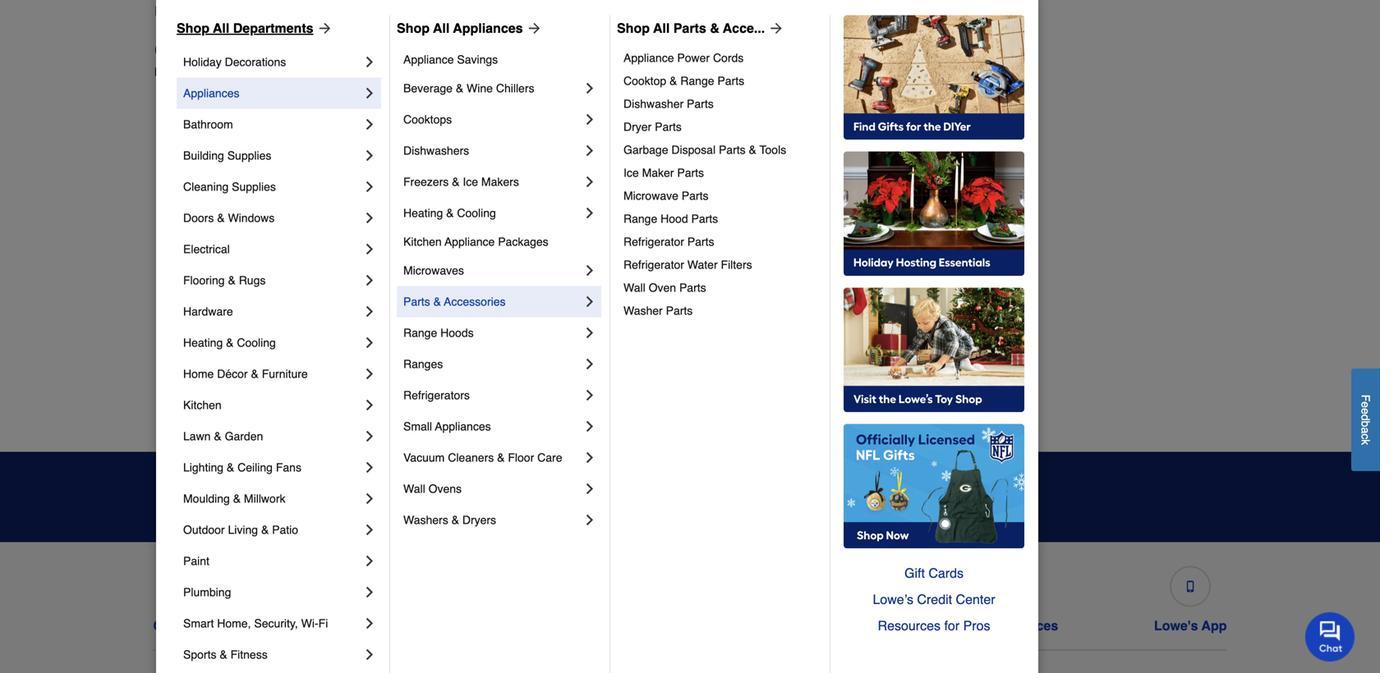 Task type: vqa. For each thing, say whether or not it's contained in the screenshot.
Appliance
yes



Task type: describe. For each thing, give the bounding box(es) containing it.
sicklerville link
[[971, 247, 1026, 263]]

heating for rightmost heating & cooling link
[[403, 207, 443, 220]]

chevron right image for washers & dryers
[[582, 512, 598, 529]]

a inside f e e d b a c k 'button'
[[1359, 428, 1373, 434]]

1 horizontal spatial gift cards link
[[844, 561, 1025, 587]]

home
[[183, 368, 214, 381]]

installation
[[931, 619, 1001, 634]]

sewell
[[971, 216, 1005, 229]]

bathroom
[[183, 118, 233, 131]]

lowe's for lowe's credit center
[[538, 619, 582, 634]]

maple shade link
[[703, 148, 771, 165]]

rugs
[[239, 274, 266, 287]]

millwork
[[244, 493, 286, 506]]

dishwasher parts
[[624, 97, 714, 110]]

center for lowe's credit center
[[956, 592, 996, 608]]

ideas
[[563, 504, 592, 517]]

flooring & rugs link
[[183, 265, 362, 296]]

& left ceiling
[[227, 461, 234, 474]]

living
[[228, 524, 258, 537]]

shop all departments
[[177, 20, 314, 36]]

microwaves
[[403, 264, 464, 277]]

& inside 'link'
[[214, 430, 222, 443]]

0 vertical spatial range
[[681, 74, 714, 87]]

1 horizontal spatial cards
[[929, 566, 964, 581]]

0 horizontal spatial gift cards
[[768, 619, 832, 634]]

shop for shop all departments
[[177, 20, 210, 36]]

chevron right image for flooring & rugs
[[362, 272, 378, 289]]

find gifts for the diyer. image
[[844, 15, 1025, 140]]

microwaves link
[[403, 255, 582, 286]]

2 vertical spatial appliances
[[435, 420, 491, 433]]

lowe's app link
[[1154, 560, 1227, 634]]

washer
[[624, 304, 663, 318]]

wall for wall oven parts
[[624, 281, 646, 294]]

morris plains
[[703, 249, 770, 262]]

1 vertical spatial gift
[[768, 619, 791, 634]]

chevron right image for lighting & ceiling fans
[[362, 460, 378, 476]]

a inside find a store link
[[186, 3, 193, 18]]

lowe's app
[[1154, 619, 1227, 634]]

turnersville link
[[971, 313, 1030, 329]]

1 horizontal spatial ice
[[624, 166, 639, 179]]

chevron right image for smart home, security, wi-fi
[[362, 616, 378, 632]]

rio
[[971, 183, 989, 196]]

d
[[1359, 415, 1373, 421]]

& left acce...
[[710, 20, 720, 36]]

chevron right image for heating & cooling
[[582, 205, 598, 221]]

city directory lowe's stores in new jersey
[[154, 39, 302, 78]]

appliances link
[[183, 78, 362, 109]]

customer care image
[[204, 581, 216, 593]]

dryer parts link
[[624, 115, 818, 138]]

1 horizontal spatial gift
[[905, 566, 925, 581]]

f e e d b a c k button
[[1352, 369, 1380, 472]]

new inside city directory lowe's stores in new jersey
[[242, 65, 265, 78]]

cords
[[713, 51, 744, 64]]

chevron right image for dishwashers
[[582, 142, 598, 159]]

contact us & faq
[[153, 619, 266, 634]]

pros
[[963, 619, 991, 634]]

we've
[[506, 504, 539, 517]]

hardware link
[[183, 296, 362, 327]]

egg harbor township link
[[168, 378, 277, 395]]

shop all departments link
[[177, 18, 333, 38]]

kitchen appliance packages
[[403, 235, 549, 248]]

rio grande link
[[971, 181, 1030, 198]]

cleaning supplies
[[183, 180, 276, 193]]

order
[[362, 619, 398, 634]]

& right doors
[[217, 212, 225, 225]]

wall for wall ovens
[[403, 483, 425, 496]]

app
[[1202, 619, 1227, 634]]

freezers
[[403, 175, 449, 188]]

0 horizontal spatial ice
[[463, 175, 478, 188]]

contact
[[153, 619, 202, 634]]

kitchen for kitchen appliance packages
[[403, 235, 442, 248]]

shop for shop all appliances
[[397, 20, 430, 36]]

visit the lowe's toy shop. image
[[844, 288, 1025, 413]]

sign up form
[[663, 475, 1012, 520]]

chevron right image for wall ovens
[[582, 481, 598, 497]]

sign up
[[935, 490, 985, 505]]

building supplies link
[[183, 140, 362, 171]]

delran
[[168, 216, 202, 229]]

fitness
[[231, 649, 268, 662]]

shop all appliances link
[[397, 18, 543, 38]]

credit for lowe's
[[586, 619, 624, 634]]

chevron right image for plumbing
[[362, 585, 378, 601]]

newton link
[[703, 280, 742, 296]]

& right us
[[226, 619, 236, 634]]

east brunswick link
[[168, 280, 246, 296]]

refrigerators
[[403, 389, 470, 402]]

holiday decorations
[[183, 55, 286, 69]]

wi-
[[301, 617, 319, 631]]

wine
[[467, 82, 493, 95]]

décor
[[217, 368, 248, 381]]

mobile image
[[1185, 581, 1197, 593]]

maple shade
[[703, 150, 771, 163]]

home décor & furniture
[[183, 368, 308, 381]]

2 e from the top
[[1359, 408, 1373, 415]]

services
[[1004, 619, 1059, 634]]

0 horizontal spatial heating & cooling link
[[183, 327, 362, 359]]

ceiling
[[238, 461, 273, 474]]

0 vertical spatial appliances
[[453, 20, 523, 36]]

makers
[[481, 175, 519, 188]]

share.
[[610, 504, 644, 517]]

howell
[[435, 281, 470, 295]]

paint link
[[183, 546, 362, 577]]

freezers & ice makers link
[[403, 166, 582, 198]]

jersey inside city directory lowe's stores in new jersey
[[268, 65, 302, 78]]

order status link
[[362, 560, 442, 634]]

& inside 'link'
[[749, 143, 757, 156]]

& right the décor on the left
[[251, 368, 259, 381]]

chevron right image for doors & windows
[[362, 210, 378, 226]]

jersey city link
[[435, 313, 492, 329]]

kitchen link
[[183, 390, 362, 421]]

morganville link
[[703, 214, 762, 230]]

status
[[402, 619, 442, 634]]

chevron right image for holiday decorations
[[362, 54, 378, 70]]

chevron right image for microwaves
[[582, 262, 598, 279]]

refrigerator parts
[[624, 235, 714, 248]]

turnersville
[[971, 314, 1030, 327]]

& down hackettstown link
[[452, 175, 460, 188]]

patio
[[272, 524, 298, 537]]

vacuum cleaners & floor care link
[[403, 442, 582, 474]]

cleaners
[[448, 451, 494, 465]]

heating for the left heating & cooling link
[[183, 336, 223, 350]]

eatontown
[[168, 347, 222, 360]]

1 vertical spatial appliances
[[183, 87, 240, 100]]

voorhees link
[[971, 378, 1020, 395]]

range for hoods
[[403, 327, 437, 340]]

store
[[197, 3, 230, 18]]

microwave parts
[[624, 189, 709, 202]]

sports & fitness link
[[183, 640, 362, 671]]

cooling for the left heating & cooling link
[[237, 336, 276, 350]]

packages
[[498, 235, 549, 248]]

outdoor living & patio link
[[183, 515, 362, 546]]

sewell link
[[971, 214, 1005, 230]]

chevron right image for small appliances
[[582, 419, 598, 435]]

piscataway
[[971, 117, 1029, 130]]

fi
[[319, 617, 328, 631]]

chevron right image for cooktops
[[582, 111, 598, 128]]

kitchen for kitchen
[[183, 399, 222, 412]]

heating & cooling for the left heating & cooling link
[[183, 336, 276, 350]]

appliance power cords link
[[624, 46, 818, 69]]

range for hood
[[624, 212, 658, 225]]

lowe's credit center
[[873, 592, 996, 608]]

beverage & wine chillers link
[[403, 73, 582, 104]]



Task type: locate. For each thing, give the bounding box(es) containing it.
1 vertical spatial credit
[[586, 619, 624, 634]]

cleaning
[[183, 180, 229, 193]]

range up ranges
[[403, 327, 437, 340]]

2 east from the top
[[168, 314, 191, 327]]

wall ovens
[[403, 483, 462, 496]]

morris plains link
[[703, 247, 770, 263]]

heating down the freezers
[[403, 207, 443, 220]]

appliances up cleaners
[[435, 420, 491, 433]]

washer parts
[[624, 304, 693, 318]]

chevron right image for lawn & garden
[[362, 428, 378, 445]]

1 vertical spatial jersey
[[268, 65, 302, 78]]

& down hamilton link
[[446, 207, 454, 220]]

& down howell at left top
[[433, 295, 441, 308]]

1 e from the top
[[1359, 402, 1373, 408]]

shop down the new jersey
[[397, 20, 430, 36]]

small appliances
[[403, 420, 491, 433]]

appliance for parts
[[624, 51, 674, 64]]

0 horizontal spatial new
[[242, 65, 265, 78]]

outdoor living & patio
[[183, 524, 298, 537]]

0 vertical spatial refrigerator
[[624, 235, 684, 248]]

for
[[945, 619, 960, 634]]

0 vertical spatial cooling
[[457, 207, 496, 220]]

wall up washer
[[624, 281, 646, 294]]

building supplies
[[183, 149, 271, 162]]

dishwashers link
[[403, 135, 582, 166]]

0 vertical spatial heating & cooling
[[403, 207, 496, 220]]

1 horizontal spatial city
[[473, 314, 492, 327]]

2 vertical spatial jersey
[[435, 314, 469, 327]]

find a store link
[[154, 1, 230, 21]]

1 horizontal spatial heating & cooling
[[403, 207, 496, 220]]

1 vertical spatial a
[[1359, 428, 1373, 434]]

all for appliances
[[433, 20, 450, 36]]

washer parts link
[[624, 299, 818, 322]]

1 vertical spatial range
[[624, 212, 658, 225]]

arrow right image for shop all appliances
[[523, 20, 543, 36]]

supplies up the windows
[[232, 180, 276, 193]]

1 horizontal spatial new
[[354, 3, 380, 18]]

0 vertical spatial center
[[956, 592, 996, 608]]

chevron right image for sports & fitness
[[362, 647, 378, 663]]

0 horizontal spatial wall
[[403, 483, 425, 496]]

cooling up home décor & furniture
[[237, 336, 276, 350]]

ice down the hackettstown
[[463, 175, 478, 188]]

in
[[230, 65, 239, 78]]

1 vertical spatial kitchen
[[183, 399, 222, 412]]

chevron right image for kitchen
[[362, 397, 378, 414]]

holiday hosting essentials. image
[[844, 152, 1025, 276]]

0 vertical spatial wall
[[624, 281, 646, 294]]

0 horizontal spatial gift cards link
[[765, 560, 835, 634]]

city down find
[[154, 39, 192, 62]]

0 horizontal spatial heating & cooling
[[183, 336, 276, 350]]

dishwasher
[[624, 97, 684, 110]]

0 vertical spatial a
[[186, 3, 193, 18]]

1 vertical spatial refrigerator
[[624, 258, 684, 271]]

1 arrow right image from the left
[[314, 20, 333, 36]]

0 horizontal spatial kitchen
[[183, 399, 222, 412]]

union link
[[971, 346, 1001, 362]]

0 vertical spatial supplies
[[227, 149, 271, 162]]

1 vertical spatial cards
[[795, 619, 832, 634]]

credit inside lowe's credit center link
[[586, 619, 624, 634]]

us
[[206, 619, 223, 634]]

0 horizontal spatial credit
[[586, 619, 624, 634]]

refrigerator inside "link"
[[624, 258, 684, 271]]

rutherford
[[194, 314, 248, 327]]

range down power
[[681, 74, 714, 87]]

washers & dryers link
[[403, 505, 582, 536]]

jersey inside button
[[384, 3, 423, 18]]

garbage disposal parts & tools link
[[624, 138, 818, 161]]

& inside 'link'
[[233, 493, 241, 506]]

2 vertical spatial range
[[403, 327, 437, 340]]

electrical
[[183, 243, 230, 256]]

0 horizontal spatial gift
[[768, 619, 791, 634]]

1 vertical spatial supplies
[[232, 180, 276, 193]]

gift cards link
[[765, 560, 835, 634], [844, 561, 1025, 587]]

savings
[[457, 53, 498, 66]]

howell link
[[435, 280, 470, 296]]

2 horizontal spatial all
[[653, 20, 670, 36]]

& down the rutherford
[[226, 336, 234, 350]]

shop inside shop all parts & acce... link
[[617, 20, 650, 36]]

vacuum
[[403, 451, 445, 465]]

1 horizontal spatial a
[[1359, 428, 1373, 434]]

morris
[[703, 249, 735, 262]]

wall inside "link"
[[403, 483, 425, 496]]

ice left maker
[[624, 166, 639, 179]]

1 horizontal spatial kitchen
[[403, 235, 442, 248]]

a right find
[[186, 3, 193, 18]]

lowe's inside city directory lowe's stores in new jersey
[[154, 65, 190, 78]]

up
[[967, 490, 985, 505]]

0 horizontal spatial jersey
[[268, 65, 302, 78]]

lawn & garden
[[183, 430, 263, 443]]

1 vertical spatial center
[[627, 619, 669, 634]]

river
[[1002, 281, 1029, 295]]

2 horizontal spatial range
[[681, 74, 714, 87]]

supplies for cleaning supplies
[[232, 180, 276, 193]]

kitchen down 'harbor'
[[183, 399, 222, 412]]

smart home, security, wi-fi link
[[183, 608, 362, 640]]

trends
[[579, 478, 644, 501]]

2 refrigerator from the top
[[624, 258, 684, 271]]

all for parts
[[653, 20, 670, 36]]

jersey down departments
[[268, 65, 302, 78]]

1 horizontal spatial lowe's
[[538, 619, 582, 634]]

new inside button
[[354, 3, 380, 18]]

hillsborough
[[435, 216, 499, 229]]

1 vertical spatial new
[[242, 65, 265, 78]]

shop all parts & acce... link
[[617, 18, 785, 38]]

chevron right image for ranges
[[582, 356, 598, 373]]

chevron right image for outdoor living & patio
[[362, 522, 378, 539]]

arrow right image up appliance savings link
[[523, 20, 543, 36]]

2 shop from the left
[[397, 20, 430, 36]]

kitchen up microwaves
[[403, 235, 442, 248]]

chevron right image for home décor & furniture
[[362, 366, 378, 382]]

east brunswick
[[168, 281, 246, 295]]

k
[[1359, 440, 1373, 446]]

find a store
[[154, 3, 230, 18]]

arrow right image inside shop all appliances link
[[523, 20, 543, 36]]

0 horizontal spatial cards
[[795, 619, 832, 634]]

heating down east rutherford
[[183, 336, 223, 350]]

0 vertical spatial heating
[[403, 207, 443, 220]]

holiday decorations link
[[183, 46, 362, 78]]

2 horizontal spatial shop
[[617, 20, 650, 36]]

sports & fitness
[[183, 649, 268, 662]]

0 vertical spatial gift
[[905, 566, 925, 581]]

0 vertical spatial cards
[[929, 566, 964, 581]]

lowe's
[[154, 65, 190, 78], [538, 619, 582, 634], [1154, 619, 1198, 634]]

heating & cooling link down makers
[[403, 198, 582, 229]]

chevron right image for refrigerators
[[582, 387, 598, 404]]

1 vertical spatial wall
[[403, 483, 425, 496]]

0 horizontal spatial city
[[154, 39, 192, 62]]

& left rugs
[[228, 274, 236, 287]]

arrow right image
[[765, 20, 785, 36]]

1 horizontal spatial heating
[[403, 207, 443, 220]]

hillsborough link
[[435, 214, 499, 230]]

heating & cooling down hamilton link
[[403, 207, 496, 220]]

chevron right image for cleaning supplies
[[362, 179, 378, 195]]

1 vertical spatial heating & cooling
[[183, 336, 276, 350]]

arrow right image
[[314, 20, 333, 36], [523, 20, 543, 36]]

heating & cooling for rightmost heating & cooling link
[[403, 207, 496, 220]]

cooling up the kitchen appliance packages
[[457, 207, 496, 220]]

1 horizontal spatial heating & cooling link
[[403, 198, 582, 229]]

0 horizontal spatial range
[[403, 327, 437, 340]]

jersey up shop all appliances
[[384, 3, 423, 18]]

chevron right image for electrical
[[362, 241, 378, 258]]

& left the floor
[[497, 451, 505, 465]]

appliance up cooktop
[[624, 51, 674, 64]]

chevron right image for appliances
[[362, 85, 378, 101]]

supplies up cleaning supplies
[[227, 149, 271, 162]]

chat invite button image
[[1306, 612, 1356, 662]]

lowe's
[[873, 592, 914, 608]]

refrigerator up oven on the top left
[[624, 258, 684, 271]]

gift cards
[[905, 566, 964, 581], [768, 619, 832, 634]]

ranges
[[403, 358, 443, 371]]

heating & cooling link up the furniture
[[183, 327, 362, 359]]

chevron right image for hardware
[[362, 304, 378, 320]]

princeton
[[971, 150, 1020, 163]]

& left "millwork"
[[233, 493, 241, 506]]

cooling for rightmost heating & cooling link
[[457, 207, 496, 220]]

1 horizontal spatial arrow right image
[[523, 20, 543, 36]]

refrigerator down range hood parts
[[624, 235, 684, 248]]

chevron right image for moulding & millwork
[[362, 491, 378, 507]]

0 horizontal spatial all
[[213, 20, 229, 36]]

supplies for building supplies
[[227, 149, 271, 162]]

moulding
[[183, 493, 230, 506]]

0 horizontal spatial heating
[[183, 336, 223, 350]]

0 vertical spatial new
[[354, 3, 380, 18]]

arrow right image inside the shop all departments link
[[314, 20, 333, 36]]

and
[[538, 478, 573, 501]]

0 horizontal spatial cooling
[[237, 336, 276, 350]]

rio grande
[[971, 183, 1030, 196]]

1 horizontal spatial wall
[[624, 281, 646, 294]]

arrow right image up holiday decorations link at the top of the page
[[314, 20, 333, 36]]

officially licensed n f l gifts. shop now. image
[[844, 424, 1025, 549]]

jersey down parts & accessories
[[435, 314, 469, 327]]

all down store
[[213, 20, 229, 36]]

east for east brunswick
[[168, 281, 191, 295]]

delran link
[[168, 214, 202, 230]]

0 horizontal spatial shop
[[177, 20, 210, 36]]

order status
[[362, 619, 442, 634]]

sicklerville
[[971, 249, 1026, 262]]

range down microwave
[[624, 212, 658, 225]]

chillers
[[496, 82, 535, 95]]

chevron right image for building supplies
[[362, 147, 378, 164]]

1 vertical spatial gift cards
[[768, 619, 832, 634]]

city down accessories
[[473, 314, 492, 327]]

lighting & ceiling fans
[[183, 461, 302, 474]]

1 vertical spatial cooling
[[237, 336, 276, 350]]

1 vertical spatial heating
[[183, 336, 223, 350]]

beverage
[[403, 82, 453, 95]]

washers
[[403, 514, 448, 527]]

city inside city directory lowe's stores in new jersey
[[154, 39, 192, 62]]

0 vertical spatial east
[[168, 281, 191, 295]]

cooktop
[[624, 74, 667, 87]]

chevron right image for vacuum cleaners & floor care
[[582, 450, 598, 466]]

moulding & millwork link
[[183, 483, 362, 515]]

& up dishwasher parts
[[670, 74, 677, 87]]

hackettstown link
[[435, 148, 505, 165]]

shop for shop all parts & acce...
[[617, 20, 650, 36]]

a up k
[[1359, 428, 1373, 434]]

1 horizontal spatial shop
[[397, 20, 430, 36]]

center
[[956, 592, 996, 608], [627, 619, 669, 634]]

water
[[688, 258, 718, 271]]

& left tools
[[749, 143, 757, 156]]

plumbing link
[[183, 577, 362, 608]]

appliances up savings
[[453, 20, 523, 36]]

0 vertical spatial kitchen
[[403, 235, 442, 248]]

& left wine
[[456, 82, 464, 95]]

dimensions image
[[989, 581, 1001, 593]]

1 horizontal spatial credit
[[917, 592, 952, 608]]

& left patio
[[261, 524, 269, 537]]

1 vertical spatial city
[[473, 314, 492, 327]]

lowe's for lowe's app
[[1154, 619, 1198, 634]]

township
[[230, 380, 277, 393]]

chevron right image for range hoods
[[582, 325, 598, 341]]

appliance for appliances
[[403, 53, 454, 66]]

& right sports
[[220, 649, 227, 662]]

1 horizontal spatial all
[[433, 20, 450, 36]]

dryer
[[624, 120, 652, 133]]

arrow right image for shop all departments
[[314, 20, 333, 36]]

lowe's credit center
[[538, 619, 669, 634]]

e up d
[[1359, 402, 1373, 408]]

chevron right image for paint
[[362, 553, 378, 570]]

refrigerator parts link
[[624, 230, 818, 253]]

chevron right image
[[582, 80, 598, 96], [362, 85, 378, 101], [582, 111, 598, 128], [582, 142, 598, 159], [362, 272, 378, 289], [582, 294, 598, 310], [362, 335, 378, 351], [362, 366, 378, 382], [582, 387, 598, 404], [362, 397, 378, 414], [362, 428, 378, 445], [582, 450, 598, 466], [362, 460, 378, 476], [362, 585, 378, 601]]

egg
[[168, 380, 188, 393]]

0 vertical spatial gift cards
[[905, 566, 964, 581]]

& right 'lawn'
[[214, 430, 222, 443]]

credit for lowe's
[[917, 592, 952, 608]]

ice maker parts link
[[624, 161, 818, 184]]

1 east from the top
[[168, 281, 191, 295]]

range hood parts link
[[624, 207, 818, 230]]

3 shop from the left
[[617, 20, 650, 36]]

0 vertical spatial credit
[[917, 592, 952, 608]]

chevron right image for parts & accessories
[[582, 294, 598, 310]]

chevron right image
[[362, 54, 378, 70], [362, 116, 378, 133], [362, 147, 378, 164], [582, 174, 598, 190], [362, 179, 378, 195], [582, 205, 598, 221], [362, 210, 378, 226], [362, 241, 378, 258], [582, 262, 598, 279], [362, 304, 378, 320], [582, 325, 598, 341], [582, 356, 598, 373], [582, 419, 598, 435], [582, 481, 598, 497], [362, 491, 378, 507], [582, 512, 598, 529], [362, 522, 378, 539], [362, 553, 378, 570], [362, 616, 378, 632], [362, 647, 378, 663]]

chevron right image for beverage & wine chillers
[[582, 80, 598, 96]]

0 horizontal spatial center
[[627, 619, 669, 634]]

small
[[403, 420, 432, 433]]

all up appliance power cords in the top of the page
[[653, 20, 670, 36]]

moulding & millwork
[[183, 493, 286, 506]]

1 horizontal spatial center
[[956, 592, 996, 608]]

1 vertical spatial east
[[168, 314, 191, 327]]

shop inside shop all appliances link
[[397, 20, 430, 36]]

shop down "find a store"
[[177, 20, 210, 36]]

2 horizontal spatial lowe's
[[1154, 619, 1198, 634]]

dishwasher parts link
[[624, 92, 818, 115]]

parts inside 'link'
[[719, 143, 746, 156]]

2 horizontal spatial jersey
[[435, 314, 469, 327]]

cooktops
[[403, 113, 452, 126]]

all for departments
[[213, 20, 229, 36]]

center for lowe's credit center
[[627, 619, 669, 634]]

e up b
[[1359, 408, 1373, 415]]

cards
[[929, 566, 964, 581], [795, 619, 832, 634]]

east for east rutherford
[[168, 314, 191, 327]]

washers & dryers
[[403, 514, 496, 527]]

1 refrigerator from the top
[[624, 235, 684, 248]]

dryer parts
[[624, 120, 682, 133]]

jersey
[[384, 3, 423, 18], [268, 65, 302, 78], [435, 314, 469, 327]]

0 horizontal spatial lowe's
[[154, 65, 190, 78]]

microwave
[[624, 189, 679, 202]]

sign up button
[[908, 475, 1012, 520]]

3 all from the left
[[653, 20, 670, 36]]

wall left ovens
[[403, 483, 425, 496]]

parts inside 'link'
[[655, 120, 682, 133]]

refrigerator for refrigerator parts
[[624, 235, 684, 248]]

credit inside lowe's credit center link
[[917, 592, 952, 608]]

0 vertical spatial city
[[154, 39, 192, 62]]

east up eatontown link on the bottom
[[168, 314, 191, 327]]

flemington link
[[435, 115, 492, 132]]

1 horizontal spatial gift cards
[[905, 566, 964, 581]]

appliances down stores
[[183, 87, 240, 100]]

1 shop from the left
[[177, 20, 210, 36]]

refrigerator for refrigerator water filters
[[624, 258, 684, 271]]

find
[[154, 3, 182, 18]]

0 vertical spatial heating & cooling link
[[403, 198, 582, 229]]

1 all from the left
[[213, 20, 229, 36]]

0 vertical spatial jersey
[[384, 3, 423, 18]]

cooktop & range parts
[[624, 74, 745, 87]]

1 horizontal spatial cooling
[[457, 207, 496, 220]]

2 all from the left
[[433, 20, 450, 36]]

toms
[[971, 281, 999, 295]]

appliance up holmdel
[[445, 235, 495, 248]]

0 horizontal spatial arrow right image
[[314, 20, 333, 36]]

1 horizontal spatial jersey
[[384, 3, 423, 18]]

1 horizontal spatial range
[[624, 212, 658, 225]]

newton
[[703, 281, 742, 295]]

& left dryers
[[452, 514, 459, 527]]

new jersey button
[[354, 1, 423, 21]]

chevron right image for heating & cooling
[[362, 335, 378, 351]]

0 horizontal spatial a
[[186, 3, 193, 18]]

appliance up beverage
[[403, 53, 454, 66]]

2 arrow right image from the left
[[523, 20, 543, 36]]

deals, inspiration and trends we've got ideas to share.
[[368, 478, 644, 517]]

east down deptford
[[168, 281, 191, 295]]

chevron right image for bathroom
[[362, 116, 378, 133]]

1 vertical spatial heating & cooling link
[[183, 327, 362, 359]]

shop up cooktop
[[617, 20, 650, 36]]

heating & cooling down the rutherford
[[183, 336, 276, 350]]

chevron right image for freezers & ice makers
[[582, 174, 598, 190]]

all up appliance savings
[[433, 20, 450, 36]]

acce...
[[723, 20, 765, 36]]



